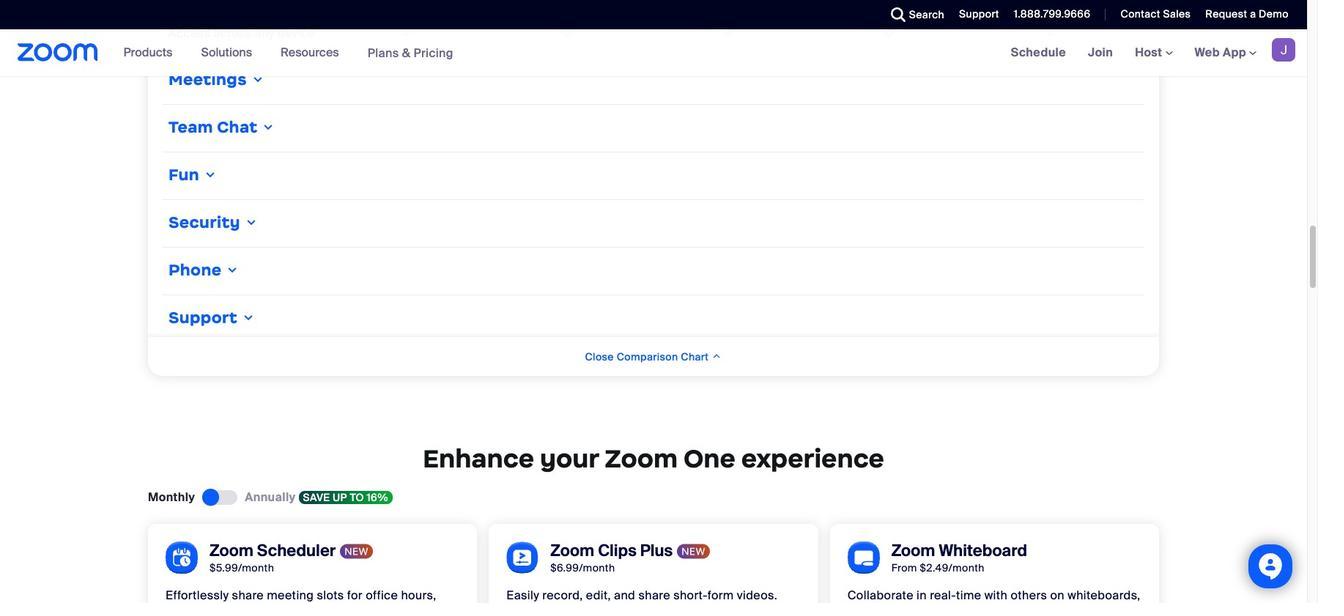 Task type: locate. For each thing, give the bounding box(es) containing it.
security
[[169, 213, 240, 232]]

right image inside "meetings" cell
[[251, 74, 265, 86]]

included image
[[399, 23, 418, 41], [560, 23, 579, 41]]

plans
[[368, 45, 399, 60]]

contact sales link
[[1110, 0, 1195, 29], [1121, 7, 1191, 21]]

zoom up from
[[892, 540, 935, 561]]

save
[[303, 491, 330, 504]]

right image inside support cell
[[241, 312, 256, 324]]

zoom for zoom whiteboard from $2.49/month
[[892, 540, 935, 561]]

right image
[[251, 74, 265, 86], [203, 169, 218, 181], [241, 312, 256, 324]]

zoom
[[605, 443, 678, 475], [210, 540, 253, 561], [551, 540, 594, 561], [892, 540, 935, 561]]

1 vertical spatial right image
[[203, 169, 218, 181]]

2 horizontal spatial right image
[[261, 121, 276, 134]]

clips
[[598, 540, 637, 561]]

fun cell
[[163, 158, 1145, 193]]

new image
[[677, 544, 710, 560]]

plans & pricing link
[[368, 45, 454, 60], [368, 45, 454, 60]]

1 horizontal spatial support
[[959, 7, 999, 21]]

zoom left the one
[[605, 443, 678, 475]]

resources
[[281, 45, 339, 60]]

0 vertical spatial support
[[959, 7, 999, 21]]

host button
[[1135, 45, 1173, 60]]

1 included image from the left
[[399, 23, 418, 41]]

join
[[1088, 45, 1113, 60]]

team chat cell
[[163, 111, 1145, 146]]

up
[[333, 491, 347, 504]]

cell
[[811, 0, 972, 12], [972, 0, 1134, 6]]

search button
[[880, 0, 948, 29]]

resources button
[[281, 29, 346, 76]]

plans & pricing
[[368, 45, 454, 60]]

a
[[1250, 7, 1256, 21]]

right image for phone
[[225, 264, 240, 276]]

0 horizontal spatial support
[[169, 308, 237, 328]]

right image inside team chat cell
[[261, 121, 276, 134]]

2 vertical spatial right image
[[225, 264, 240, 276]]

banner
[[0, 29, 1307, 77]]

whiteboard
[[939, 540, 1028, 561]]

1 vertical spatial support
[[169, 308, 237, 328]]

1 vertical spatial right image
[[244, 217, 259, 229]]

$5.99/month
[[210, 562, 274, 575]]

request a demo link
[[1195, 0, 1307, 29], [1206, 7, 1289, 21]]

2 cell from the left
[[972, 0, 1134, 6]]

right image right phone
[[225, 264, 240, 276]]

products button
[[124, 29, 179, 76]]

0 vertical spatial right image
[[251, 74, 265, 86]]

0 vertical spatial right image
[[261, 121, 276, 134]]

team chat
[[169, 117, 258, 137]]

2 horizontal spatial included image
[[1043, 23, 1063, 41]]

team
[[169, 117, 213, 137]]

join link
[[1077, 29, 1124, 76]]

to
[[350, 491, 364, 504]]

products
[[124, 45, 173, 60]]

2 included image from the left
[[882, 23, 902, 41]]

zoom up $6.99/month
[[551, 540, 594, 561]]

plus
[[640, 540, 673, 561]]

zoom up $5.99/month at the left bottom of page
[[210, 540, 253, 561]]

right image inside phone cell
[[225, 264, 240, 276]]

1 horizontal spatial included image
[[560, 23, 579, 41]]

scheduler
[[257, 540, 336, 561]]

support right search
[[959, 7, 999, 21]]

meetings cell
[[163, 63, 1145, 98]]

right image for team chat
[[261, 121, 276, 134]]

chart
[[681, 350, 709, 363]]

support
[[959, 7, 999, 21], [169, 308, 237, 328]]

1 horizontal spatial right image
[[244, 217, 259, 229]]

right image
[[261, 121, 276, 134], [244, 217, 259, 229], [225, 264, 240, 276]]

included image
[[721, 23, 740, 41], [882, 23, 902, 41], [1043, 23, 1063, 41]]

right image right chat
[[261, 121, 276, 134]]

meetings
[[169, 70, 247, 89]]

right image for meetings
[[251, 74, 265, 86]]

new image
[[340, 544, 373, 560]]

access
[[169, 26, 211, 41]]

right image right security
[[244, 217, 259, 229]]

3 included image from the left
[[1043, 23, 1063, 41]]

right image inside security 'cell'
[[244, 217, 259, 229]]

request a demo
[[1206, 7, 1289, 21]]

meetings navigation
[[1000, 29, 1307, 77]]

schedule
[[1011, 45, 1066, 60]]

fun
[[169, 165, 199, 185]]

0 horizontal spatial included image
[[721, 23, 740, 41]]

1 horizontal spatial included image
[[882, 23, 902, 41]]

security cell
[[163, 206, 1145, 241]]

$6.99/month
[[551, 562, 615, 575]]

support down phone
[[169, 308, 237, 328]]

device
[[278, 26, 315, 41]]

0 horizontal spatial right image
[[225, 264, 240, 276]]

close comparison chart
[[585, 350, 712, 363]]

2 vertical spatial right image
[[241, 312, 256, 324]]

right image for support
[[241, 312, 256, 324]]

right image inside fun "cell"
[[203, 169, 218, 181]]

zoom inside 'zoom whiteboard from $2.49/month'
[[892, 540, 935, 561]]

0 horizontal spatial included image
[[399, 23, 418, 41]]

2 included image from the left
[[560, 23, 579, 41]]

support link
[[948, 0, 1003, 29], [959, 7, 999, 21]]

&
[[402, 45, 411, 60]]

demo
[[1259, 7, 1289, 21]]

16%
[[367, 491, 388, 504]]

zoom clips plus
[[551, 540, 673, 561]]

app
[[1223, 45, 1247, 60]]

1.888.799.9666 button
[[1003, 0, 1094, 29], [1014, 7, 1091, 21]]



Task type: vqa. For each thing, say whether or not it's contained in the screenshot.
Scroll left icon
no



Task type: describe. For each thing, give the bounding box(es) containing it.
support cell
[[163, 301, 1145, 336]]

chat
[[217, 117, 258, 137]]

$2.49/month
[[920, 562, 985, 575]]

contact
[[1121, 7, 1161, 21]]

sales
[[1163, 7, 1191, 21]]

right image for security
[[244, 217, 259, 229]]

web app
[[1195, 45, 1247, 60]]

zoom for zoom clips plus
[[551, 540, 594, 561]]

phone cell
[[163, 254, 1145, 289]]

enhance your zoom one experience
[[423, 443, 885, 475]]

search
[[909, 8, 945, 21]]

zoom for zoom scheduler
[[210, 540, 253, 561]]

web
[[1195, 45, 1220, 60]]

annually save up to 16%
[[245, 490, 388, 505]]

zoom whiteboard from $2.49/month
[[892, 540, 1028, 575]]

schedule link
[[1000, 29, 1077, 76]]

1.888.799.9666
[[1014, 7, 1091, 21]]

solutions button
[[201, 29, 259, 76]]

product information navigation
[[113, 29, 465, 77]]

monthly
[[148, 490, 195, 505]]

1 included image from the left
[[721, 23, 740, 41]]

1 cell from the left
[[811, 0, 972, 12]]

your
[[540, 443, 599, 475]]

from
[[892, 562, 917, 575]]

enhance
[[423, 443, 534, 475]]

profile picture image
[[1272, 38, 1296, 62]]

access across any device
[[169, 26, 315, 41]]

right image for fun
[[203, 169, 218, 181]]

one
[[684, 443, 736, 475]]

close
[[585, 350, 614, 363]]

experience
[[741, 443, 885, 475]]

zoom logo image
[[18, 43, 98, 62]]

web app button
[[1195, 45, 1257, 60]]

comparison
[[617, 350, 678, 363]]

contact sales
[[1121, 7, 1191, 21]]

pricing
[[414, 45, 454, 60]]

phone
[[169, 260, 222, 280]]

any
[[255, 26, 275, 41]]

solutions
[[201, 45, 252, 60]]

host
[[1135, 45, 1166, 60]]

support inside cell
[[169, 308, 237, 328]]

banner containing products
[[0, 29, 1307, 77]]

zoom scheduler
[[210, 540, 336, 561]]

request
[[1206, 7, 1248, 21]]

across
[[214, 26, 252, 41]]

annually
[[245, 490, 296, 505]]



